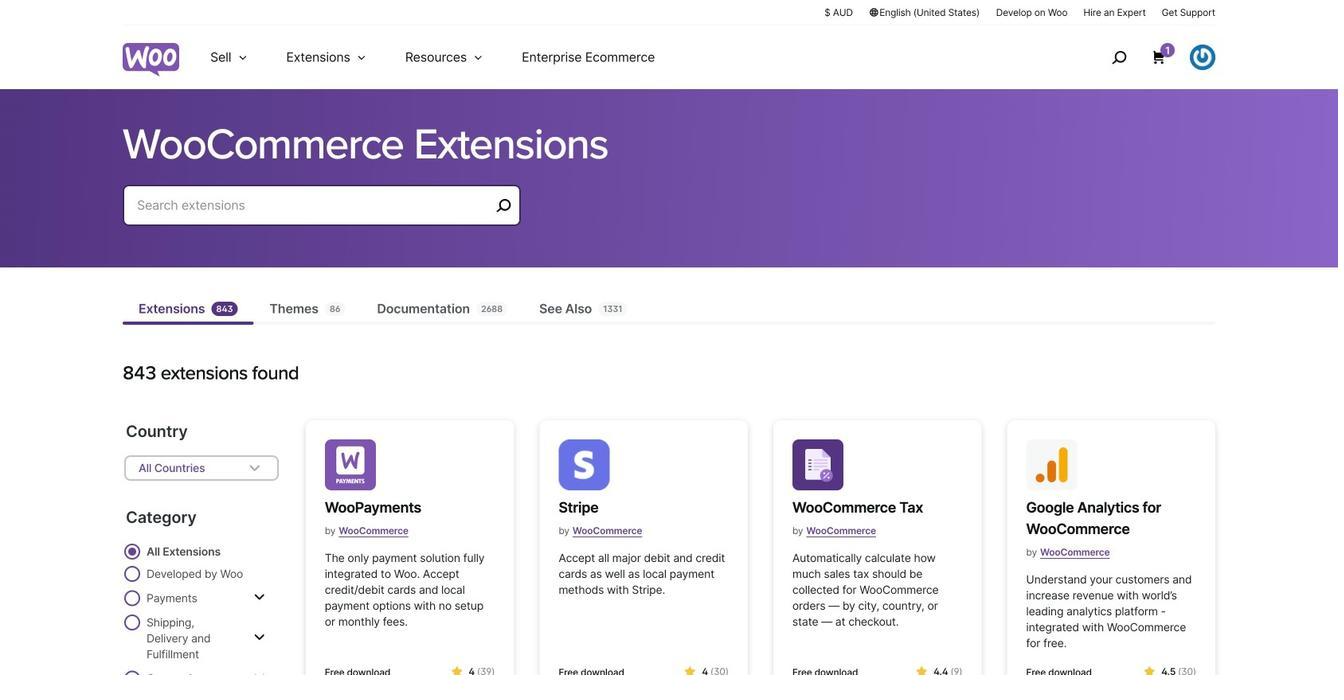 Task type: locate. For each thing, give the bounding box(es) containing it.
service navigation menu element
[[1078, 31, 1216, 83]]

1 vertical spatial show subcategories image
[[254, 632, 265, 644]]

2 show subcategories image from the top
[[254, 632, 265, 644]]

show subcategories image
[[254, 672, 265, 675]]

None search field
[[123, 185, 521, 245]]

0 vertical spatial show subcategories image
[[254, 591, 265, 604]]

show subcategories image
[[254, 591, 265, 604], [254, 632, 265, 644]]



Task type: vqa. For each thing, say whether or not it's contained in the screenshot.
you inside the Both plans charge a referral fee for each sale you make, and these range from 3% to as high as 45% in a couple instances. But the great majority of referral fees are between 8-15%, which is fairly typical for online marketplaces.
no



Task type: describe. For each thing, give the bounding box(es) containing it.
Search extensions search field
[[137, 194, 491, 217]]

angle down image
[[245, 459, 264, 478]]

Filter countries field
[[124, 456, 279, 481]]

open account menu image
[[1190, 45, 1216, 70]]

1 show subcategories image from the top
[[254, 591, 265, 604]]

search image
[[1106, 45, 1132, 70]]



